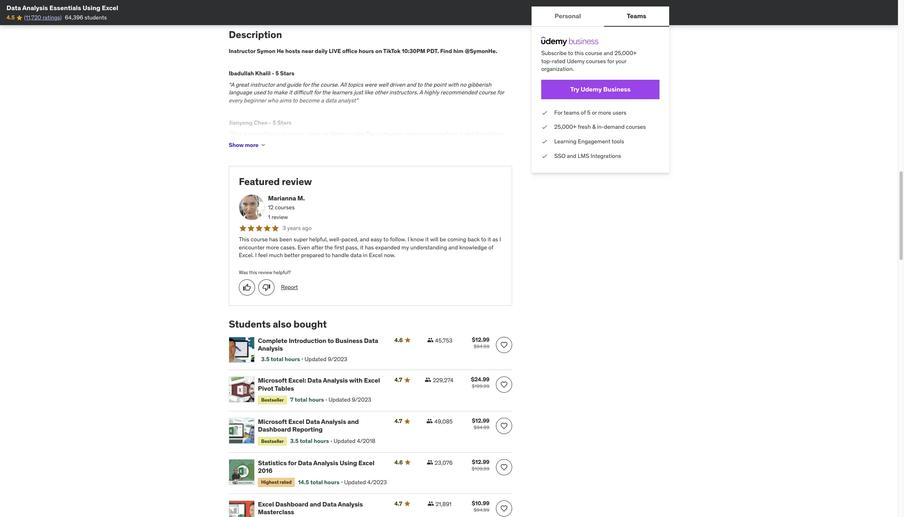 Task type: locate. For each thing, give the bounding box(es) containing it.
$12.99 $94.99 for data
[[472, 336, 490, 349]]

1 horizontal spatial 9/2023
[[352, 396, 372, 404]]

1 horizontal spatial business
[[604, 85, 631, 93]]

will inside this course has been super helpful, well-paced, and easy to follow. i know it will be coming back to it as i encounter more cases. even after the first pass, it has expanded my understanding and knowledge of excel. i feel much better prepared to handle data in excel now.
[[430, 236, 439, 243]]

1 vertical spatial your
[[435, 138, 445, 146]]

@symonhe.
[[465, 47, 498, 55]]

1 vertical spatial on
[[322, 130, 328, 138]]

it
[[289, 89, 292, 96], [426, 236, 429, 243], [488, 236, 491, 243], [360, 244, 364, 251]]

0 horizontal spatial has
[[269, 236, 278, 243]]

courses
[[586, 57, 606, 65], [626, 123, 646, 131], [275, 204, 295, 211]]

3.5 total hours for updated 4/2018
[[290, 438, 329, 445]]

learning engagement tools
[[555, 138, 625, 145]]

$94.99 right 21,891
[[474, 507, 490, 513]]

0 horizontal spatial this
[[249, 269, 257, 275]]

updated left 4/2018
[[334, 438, 356, 445]]

3.5 total hours down reporting
[[290, 438, 329, 445]]

of left or
[[581, 109, 586, 116]]

9/2023 for 3.5 total hours
[[328, 356, 348, 363]]

$94.99
[[474, 343, 490, 349], [474, 425, 490, 431], [474, 507, 490, 513]]

0 horizontal spatial business
[[335, 336, 363, 345]]

1 bestseller from the top
[[261, 397, 284, 403]]

$12.99 right "23,076"
[[472, 459, 490, 466]]

hours right live office
[[359, 47, 374, 55]]

and down coming
[[449, 244, 458, 251]]

will left be
[[430, 236, 439, 243]]

bestseller up the statistics on the bottom
[[261, 438, 284, 444]]

1 vertical spatial of
[[259, 130, 264, 138]]

1 vertical spatial wishlist image
[[500, 422, 508, 430]]

courses inside subscribe to this course and 25,000+ top‑rated udemy courses for your organization.
[[586, 57, 606, 65]]

back
[[468, 236, 480, 243]]

1 vertical spatial in
[[363, 252, 368, 259]]

"a
[[229, 81, 234, 88]]

well-
[[329, 236, 342, 243]]

in inside this course has been super helpful, well-paced, and easy to follow. i know it will be coming back to it as i encounter more cases. even after the first pass, it has expanded my understanding and knowledge of excel. i feel much better prepared to handle data in excel now.
[[363, 252, 368, 259]]

chen
[[254, 119, 268, 126]]

1 vertical spatial after
[[312, 244, 324, 251]]

1 horizontal spatial of
[[489, 244, 494, 251]]

course up section.
[[288, 130, 305, 138]]

and
[[604, 49, 614, 57], [276, 81, 286, 88], [407, 81, 416, 88], [480, 130, 489, 138], [460, 138, 469, 146], [567, 152, 577, 159], [360, 236, 370, 243], [449, 244, 458, 251], [348, 418, 359, 426], [310, 500, 321, 508]]

this down udemy business image
[[575, 49, 584, 57]]

1 vertical spatial 9/2023
[[352, 396, 372, 404]]

mark as unhelpful image
[[263, 283, 271, 292]]

1 vertical spatial microsoft
[[258, 418, 287, 426]]

xsmall image left 229,274
[[425, 377, 431, 383]]

students
[[229, 318, 271, 330]]

statistics
[[258, 459, 287, 467]]

after inside jianyong chen - 5 stars "this is one of the best course i took on udemy so far. the instructors explained everything in detail and there are practices after each section. make sure you download all the files, practice on your own, and you will learn a lot. highly recommend!"
[[263, 138, 275, 146]]

0 horizontal spatial after
[[263, 138, 275, 146]]

0 vertical spatial $94.99
[[474, 343, 490, 349]]

5 for chen
[[273, 119, 276, 126]]

5 for khalil
[[276, 70, 279, 77]]

1 wishlist image from the top
[[500, 341, 508, 349]]

0 horizontal spatial a
[[321, 97, 324, 104]]

$12.99 down $199.99
[[472, 417, 490, 425]]

5 left or
[[588, 109, 591, 116]]

1 vertical spatial stars
[[277, 119, 292, 126]]

to up who
[[267, 89, 272, 96]]

a right become
[[321, 97, 324, 104]]

xsmall image left 21,891
[[428, 501, 434, 507]]

1 horizontal spatial this
[[575, 49, 584, 57]]

0 vertical spatial business
[[604, 85, 631, 93]]

the up difficult on the left top of page
[[311, 81, 319, 88]]

xsmall image for sso
[[542, 152, 548, 160]]

$12.99 inside the $12.99 $109.99
[[472, 459, 490, 466]]

1 vertical spatial bestseller
[[261, 438, 284, 444]]

0 vertical spatial 4.7
[[395, 377, 403, 384]]

updated down complete introduction to business data analysis at bottom left
[[305, 356, 327, 363]]

total right 14.5
[[310, 479, 323, 486]]

files,
[[392, 138, 404, 146]]

difficult
[[294, 89, 313, 96]]

$94.99 up $24.99
[[474, 343, 490, 349]]

updated 9/2023 for 3.5 total hours
[[305, 356, 348, 363]]

instructor
[[229, 47, 256, 55]]

1 vertical spatial 4.7
[[395, 418, 403, 425]]

0 horizontal spatial 25,000+
[[555, 123, 577, 131]]

$94.99 inside $10.99 $94.99
[[474, 507, 490, 513]]

try
[[571, 85, 580, 93]]

tab list
[[532, 6, 670, 27]]

3.5 down reporting
[[290, 438, 299, 445]]

0 horizontal spatial will
[[430, 236, 439, 243]]

1 vertical spatial courses
[[626, 123, 646, 131]]

- for chen
[[269, 119, 272, 126]]

well
[[379, 81, 388, 88]]

business inside complete introduction to business data analysis
[[335, 336, 363, 345]]

recommended
[[441, 89, 478, 96]]

all
[[375, 138, 381, 146]]

0 vertical spatial dashboard
[[258, 426, 291, 434]]

2 vertical spatial on
[[427, 138, 433, 146]]

to right introduction
[[328, 336, 334, 345]]

a
[[419, 89, 423, 96]]

2 $12.99 from the top
[[472, 417, 490, 425]]

wishlist image
[[500, 381, 508, 389], [500, 463, 508, 472]]

1 vertical spatial business
[[335, 336, 363, 345]]

course down udemy business image
[[586, 49, 603, 57]]

highest rated
[[261, 479, 292, 486]]

featured review
[[239, 175, 312, 188]]

- inside jianyong chen - 5 stars "this is one of the best course i took on udemy so far. the instructors explained everything in detail and there are practices after each section. make sure you download all the files, practice on your own, and you will learn a lot. highly recommend!"
[[269, 119, 272, 126]]

xsmall image
[[542, 123, 548, 131], [260, 142, 267, 148], [427, 337, 434, 343], [425, 377, 431, 383], [427, 459, 433, 466], [428, 501, 434, 507]]

data inside excel dashboard and data analysis masterclass
[[323, 500, 337, 508]]

5 up the best
[[273, 119, 276, 126]]

0 vertical spatial $12.99 $94.99
[[472, 336, 490, 349]]

xsmall image left the learning
[[542, 138, 548, 146]]

excel inside microsoft excel data analysis and dashboard reporting
[[288, 418, 305, 426]]

$199.99
[[472, 383, 490, 390]]

a right learn
[[505, 138, 508, 146]]

prepared
[[301, 252, 324, 259]]

analysis inside excel dashboard and data analysis masterclass
[[338, 500, 363, 508]]

business
[[604, 85, 631, 93], [335, 336, 363, 345]]

was this review helpful?
[[239, 269, 291, 275]]

xsmall image for learning
[[542, 138, 548, 146]]

more up much
[[266, 244, 279, 251]]

1 $12.99 $94.99 from the top
[[472, 336, 490, 349]]

to
[[568, 49, 574, 57], [418, 81, 423, 88], [267, 89, 272, 96], [293, 97, 298, 104], [384, 236, 389, 243], [481, 236, 487, 243], [326, 252, 331, 259], [328, 336, 334, 345]]

analysis inside microsoft excel: data analysis with excel pivot tables
[[323, 377, 348, 385]]

0 vertical spatial wishlist image
[[500, 341, 508, 349]]

excel inside 'statistics for data analysis using excel 2016'
[[359, 459, 375, 467]]

udemy right try
[[581, 85, 602, 93]]

1 vertical spatial updated 9/2023
[[329, 396, 372, 404]]

3 $94.99 from the top
[[474, 507, 490, 513]]

ibadullah
[[229, 70, 254, 77]]

of right 'one'
[[259, 130, 264, 138]]

wishlist image right $199.99
[[500, 381, 508, 389]]

1 vertical spatial 3.5
[[290, 438, 299, 445]]

1 vertical spatial dashboard
[[275, 500, 309, 508]]

teams
[[564, 109, 580, 116]]

microsoft excel data analysis and dashboard reporting link
[[258, 418, 385, 434]]

1 4.6 from the top
[[395, 336, 403, 344]]

1 vertical spatial a
[[505, 138, 508, 146]]

10:30pm pdt.
[[402, 47, 439, 55]]

microsoft inside microsoft excel data analysis and dashboard reporting
[[258, 418, 287, 426]]

super
[[294, 236, 308, 243]]

udemy business image
[[542, 36, 599, 46]]

2 $94.99 from the top
[[474, 425, 490, 431]]

xsmall image left "23,076"
[[427, 459, 433, 466]]

data
[[325, 97, 337, 104], [351, 252, 362, 259]]

wishlist image right $109.99
[[500, 463, 508, 472]]

0 vertical spatial 5
[[276, 70, 279, 77]]

wishlist image for statistics for data analysis using excel 2016
[[500, 463, 508, 472]]

0 vertical spatial courses
[[586, 57, 606, 65]]

explained
[[405, 130, 429, 138]]

course down the gibberish
[[479, 89, 496, 96]]

0 horizontal spatial 3.5
[[261, 356, 270, 363]]

analysis down updated 4/2023
[[338, 500, 363, 508]]

show
[[229, 141, 244, 149]]

2 4.6 from the top
[[395, 459, 403, 466]]

subscribe
[[542, 49, 567, 57]]

has
[[269, 236, 278, 243], [365, 244, 374, 251]]

wishlist image
[[500, 341, 508, 349], [500, 422, 508, 430], [500, 505, 508, 513]]

you right the sure
[[339, 138, 348, 146]]

1 horizontal spatial your
[[616, 57, 627, 65]]

updated 9/2023 down 'complete introduction to business data analysis' link
[[305, 356, 348, 363]]

0 horizontal spatial you
[[339, 138, 348, 146]]

to right aims
[[293, 97, 298, 104]]

1 vertical spatial 25,000+
[[555, 123, 577, 131]]

and right sso in the top of the page
[[567, 152, 577, 159]]

3 4.7 from the top
[[395, 500, 403, 508]]

complete introduction to business data analysis link
[[258, 336, 385, 352]]

1 vertical spatial udemy
[[581, 85, 602, 93]]

and up updated 4/2018 at the bottom of page
[[348, 418, 359, 426]]

udemy
[[567, 57, 585, 65], [581, 85, 602, 93], [330, 130, 347, 138]]

3.5 total hours
[[261, 356, 300, 363], [290, 438, 329, 445]]

5 right khalil
[[276, 70, 279, 77]]

$12.99 $94.99
[[472, 336, 490, 349], [472, 417, 490, 431]]

xsmall image for 25,000+ fresh & in-demand courses
[[542, 123, 548, 131]]

25,000+ down teams button
[[615, 49, 637, 57]]

try udemy business link
[[542, 80, 660, 99]]

review inside marianna m. 12 courses 1 review
[[272, 213, 288, 221]]

a
[[321, 97, 324, 104], [505, 138, 508, 146]]

$12.99 $94.99 right 45,753
[[472, 336, 490, 349]]

0 vertical spatial after
[[263, 138, 275, 146]]

0 vertical spatial 9/2023
[[328, 356, 348, 363]]

your
[[616, 57, 627, 65], [435, 138, 445, 146]]

$109.99
[[472, 466, 490, 472]]

0 horizontal spatial your
[[435, 138, 445, 146]]

to up a on the top
[[418, 81, 423, 88]]

23,076
[[435, 459, 453, 467]]

analysis inside 'statistics for data analysis using excel 2016'
[[314, 459, 339, 467]]

0 vertical spatial data
[[325, 97, 337, 104]]

was
[[239, 269, 248, 275]]

1 vertical spatial using
[[340, 459, 357, 467]]

2 horizontal spatial courses
[[626, 123, 646, 131]]

review right 1
[[272, 213, 288, 221]]

using up the students
[[83, 4, 100, 12]]

2 vertical spatial $12.99
[[472, 459, 490, 466]]

1 $94.99 from the top
[[474, 343, 490, 349]]

review up "m."
[[282, 175, 312, 188]]

course
[[586, 49, 603, 57], [479, 89, 496, 96], [288, 130, 305, 138], [251, 236, 268, 243]]

5 for teams
[[588, 109, 591, 116]]

2 wishlist image from the top
[[500, 422, 508, 430]]

- right "chen"
[[269, 119, 272, 126]]

25,000+ up the learning
[[555, 123, 577, 131]]

course inside ibadullah khalil - 5 stars "a great instructor and guide for the course. all topics were well driven and to the point with no gibberish language used to make it difficult for the learners just like other instructors. a highly recommended course for every beginner who aims to become a data analyst"
[[479, 89, 496, 96]]

1 vertical spatial data
[[351, 252, 362, 259]]

1 $12.99 from the top
[[472, 336, 490, 343]]

users
[[613, 109, 627, 116]]

1 vertical spatial 4.6
[[395, 459, 403, 466]]

personal button
[[532, 6, 604, 26]]

3 $12.99 from the top
[[472, 459, 490, 466]]

xsmall image left 45,753
[[427, 337, 434, 343]]

1 vertical spatial wishlist image
[[500, 463, 508, 472]]

stars inside ibadullah khalil - 5 stars "a great instructor and guide for the course. all topics were well driven and to the point with no gibberish language used to make it difficult for the learners just like other instructors. a highly recommended course for every beginner who aims to become a data analyst"
[[280, 70, 295, 77]]

1 vertical spatial this
[[249, 269, 257, 275]]

in
[[459, 130, 463, 138], [363, 252, 368, 259]]

on right practice at the left top of the page
[[427, 138, 433, 146]]

ratings)
[[43, 14, 62, 21]]

1 horizontal spatial more
[[266, 244, 279, 251]]

1 vertical spatial with
[[349, 377, 363, 385]]

dashboard down "rated"
[[275, 500, 309, 508]]

jianyong chen - 5 stars "this is one of the best course i took on udemy so far. the instructors explained everything in detail and there are practices after each section. make sure you download all the files, practice on your own, and you will learn a lot. highly recommend!"
[[229, 119, 508, 154]]

0 vertical spatial this
[[575, 49, 584, 57]]

near
[[302, 47, 314, 55]]

hours down statistics for data analysis using excel 2016 link
[[324, 479, 340, 486]]

0 vertical spatial updated 9/2023
[[305, 356, 348, 363]]

more inside button
[[245, 141, 259, 149]]

and down 14.5 total hours
[[310, 500, 321, 508]]

section.
[[290, 138, 310, 146]]

0 vertical spatial with
[[448, 81, 459, 88]]

1 vertical spatial will
[[430, 236, 439, 243]]

this right was
[[249, 269, 257, 275]]

0 vertical spatial 3.5
[[261, 356, 270, 363]]

microsoft excel: data analysis with excel pivot tables link
[[258, 377, 385, 393]]

0 vertical spatial udemy
[[567, 57, 585, 65]]

2 wishlist image from the top
[[500, 463, 508, 472]]

1 horizontal spatial you
[[471, 138, 480, 146]]

hours for with
[[309, 396, 324, 404]]

0 vertical spatial $12.99
[[472, 336, 490, 343]]

0 vertical spatial microsoft
[[258, 377, 287, 385]]

a inside ibadullah khalil - 5 stars "a great instructor and guide for the course. all topics were well driven and to the point with no gibberish language used to make it difficult for the learners just like other instructors. a highly recommended course for every beginner who aims to become a data analyst"
[[321, 97, 324, 104]]

using inside 'statistics for data analysis using excel 2016'
[[340, 459, 357, 467]]

0 horizontal spatial in
[[363, 252, 368, 259]]

$10.99
[[472, 500, 490, 507]]

own,
[[447, 138, 459, 146]]

$12.99 for complete introduction to business data analysis
[[472, 336, 490, 343]]

2 horizontal spatial of
[[581, 109, 586, 116]]

udemy inside jianyong chen - 5 stars "this is one of the best course i took on udemy so far. the instructors explained everything in detail and there are practices after each section. make sure you download all the files, practice on your own, and you will learn a lot. highly recommend!"
[[330, 130, 347, 138]]

top‑rated
[[542, 57, 566, 65]]

2 vertical spatial more
[[266, 244, 279, 251]]

1 vertical spatial $12.99
[[472, 417, 490, 425]]

0 vertical spatial a
[[321, 97, 324, 104]]

course.
[[321, 81, 339, 88]]

$12.99 $94.99 for and
[[472, 417, 490, 431]]

more inside this course has been super helpful, well-paced, and easy to follow. i know it will be coming back to it as i encounter more cases. even after the first pass, it has expanded my understanding and knowledge of excel. i feel much better prepared to handle data in excel now.
[[266, 244, 279, 251]]

1 horizontal spatial will
[[481, 138, 489, 146]]

data inside microsoft excel data analysis and dashboard reporting
[[306, 418, 320, 426]]

will left learn
[[481, 138, 489, 146]]

25,000+ inside subscribe to this course and 25,000+ top‑rated udemy courses for your organization.
[[615, 49, 637, 57]]

1 vertical spatial 3.5 total hours
[[290, 438, 329, 445]]

aims
[[280, 97, 292, 104]]

data inside complete introduction to business data analysis
[[364, 336, 378, 345]]

your inside jianyong chen - 5 stars "this is one of the best course i took on udemy so far. the instructors explained everything in detail and there are practices after each section. make sure you download all the files, practice on your own, and you will learn a lot. highly recommend!"
[[435, 138, 445, 146]]

2 vertical spatial review
[[259, 269, 273, 275]]

bestseller for reporting
[[261, 438, 284, 444]]

1 horizontal spatial in
[[459, 130, 463, 138]]

hours down microsoft excel: data analysis with excel pivot tables
[[309, 396, 324, 404]]

stars up the best
[[277, 119, 292, 126]]

courses down marianna
[[275, 204, 295, 211]]

xsmall image inside show more button
[[260, 142, 267, 148]]

1 vertical spatial 5
[[588, 109, 591, 116]]

0 horizontal spatial -
[[269, 119, 272, 126]]

microsoft left the excel:
[[258, 377, 287, 385]]

udemy up organization.
[[567, 57, 585, 65]]

excel dashboard and data analysis masterclass link
[[258, 500, 385, 516]]

for inside 'statistics for data analysis using excel 2016'
[[288, 459, 297, 467]]

complete
[[258, 336, 288, 345]]

who
[[268, 97, 278, 104]]

$94.99 for data
[[474, 343, 490, 349]]

marianna milkis image
[[239, 194, 265, 220]]

highest
[[261, 479, 279, 486]]

0 horizontal spatial with
[[349, 377, 363, 385]]

xsmall image
[[542, 109, 548, 117], [542, 138, 548, 146], [542, 152, 548, 160], [427, 418, 433, 425]]

data down learners on the top
[[325, 97, 337, 104]]

after
[[263, 138, 275, 146], [312, 244, 324, 251]]

on right took
[[322, 130, 328, 138]]

it down guide
[[289, 89, 292, 96]]

2 4.7 from the top
[[395, 418, 403, 425]]

of
[[581, 109, 586, 116], [259, 130, 264, 138], [489, 244, 494, 251]]

- right khalil
[[272, 70, 274, 77]]

encounter
[[239, 244, 265, 251]]

1 wishlist image from the top
[[500, 381, 508, 389]]

total down reporting
[[300, 438, 313, 445]]

2 vertical spatial wishlist image
[[500, 505, 508, 513]]

0 vertical spatial using
[[83, 4, 100, 12]]

total right 7
[[295, 396, 308, 404]]

it left as
[[488, 236, 491, 243]]

it inside ibadullah khalil - 5 stars "a great instructor and guide for the course. all topics were well driven and to the point with no gibberish language used to make it difficult for the learners just like other instructors. a highly recommended course for every beginner who aims to become a data analyst"
[[289, 89, 292, 96]]

data inside 'statistics for data analysis using excel 2016'
[[298, 459, 312, 467]]

courses right demand
[[626, 123, 646, 131]]

with inside microsoft excel: data analysis with excel pivot tables
[[349, 377, 363, 385]]

stars inside jianyong chen - 5 stars "this is one of the best course i took on udemy so far. the instructors explained everything in detail and there are practices after each section. make sure you download all the files, practice on your own, and you will learn a lot. highly recommend!"
[[277, 119, 292, 126]]

1 vertical spatial more
[[245, 141, 259, 149]]

2 $12.99 $94.99 from the top
[[472, 417, 490, 431]]

excel inside this course has been super helpful, well-paced, and easy to follow. i know it will be coming back to it as i encounter more cases. even after the first pass, it has expanded my understanding and knowledge of excel. i feel much better prepared to handle data in excel now.
[[369, 252, 383, 259]]

i inside jianyong chen - 5 stars "this is one of the best course i took on udemy so far. the instructors explained everything in detail and there are practices after each section. make sure you download all the files, practice on your own, and you will learn a lot. highly recommend!"
[[306, 130, 308, 138]]

2 vertical spatial udemy
[[330, 130, 347, 138]]

analysis up updated 4/2018 at the bottom of page
[[321, 418, 346, 426]]

udemy inside subscribe to this course and 25,000+ top‑rated udemy courses for your organization.
[[567, 57, 585, 65]]

the down course.
[[322, 89, 331, 96]]

- inside ibadullah khalil - 5 stars "a great instructor and guide for the course. all topics were well driven and to the point with no gibberish language used to make it difficult for the learners just like other instructors. a highly recommended course for every beginner who aims to become a data analyst"
[[272, 70, 274, 77]]

dashboard inside excel dashboard and data analysis masterclass
[[275, 500, 309, 508]]

a inside jianyong chen - 5 stars "this is one of the best course i took on udemy so far. the instructors explained everything in detail and there are practices after each section. make sure you download all the files, practice on your own, and you will learn a lot. highly recommend!"
[[505, 138, 508, 146]]

microsoft inside microsoft excel: data analysis with excel pivot tables
[[258, 377, 287, 385]]

of down as
[[489, 244, 494, 251]]

0 vertical spatial will
[[481, 138, 489, 146]]

bestseller down the pivot
[[261, 397, 284, 403]]

excel.
[[239, 252, 254, 259]]

feel
[[258, 252, 268, 259]]

0 vertical spatial has
[[269, 236, 278, 243]]

2 vertical spatial courses
[[275, 204, 295, 211]]

review
[[282, 175, 312, 188], [272, 213, 288, 221], [259, 269, 273, 275]]

1 vertical spatial $12.99 $94.99
[[472, 417, 490, 431]]

reporting
[[292, 426, 323, 434]]

0 vertical spatial your
[[616, 57, 627, 65]]

2 microsoft from the top
[[258, 418, 287, 426]]

1 horizontal spatial a
[[505, 138, 508, 146]]

analysis up 14.5 total hours
[[314, 459, 339, 467]]

driven
[[390, 81, 406, 88]]

1 horizontal spatial courses
[[586, 57, 606, 65]]

5 inside ibadullah khalil - 5 stars "a great instructor and guide for the course. all topics were well driven and to the point with no gibberish language used to make it difficult for the learners just like other instructors. a highly recommended course for every beginner who aims to become a data analyst"
[[276, 70, 279, 77]]

excel inside microsoft excel: data analysis with excel pivot tables
[[364, 377, 380, 385]]

review up mark as unhelpful image on the left
[[259, 269, 273, 275]]

1 vertical spatial review
[[272, 213, 288, 221]]

updated 9/2023 down 'microsoft excel: data analysis with excel pivot tables' link
[[329, 396, 372, 404]]

business inside try udemy business link
[[604, 85, 631, 93]]

on left the tiktok
[[376, 47, 382, 55]]

0 horizontal spatial more
[[245, 141, 259, 149]]

your down the everything
[[435, 138, 445, 146]]

on
[[376, 47, 382, 55], [322, 130, 328, 138], [427, 138, 433, 146]]

courses inside marianna m. 12 courses 1 review
[[275, 204, 295, 211]]

1 horizontal spatial 25,000+
[[615, 49, 637, 57]]

1 4.7 from the top
[[395, 377, 403, 384]]

hours down microsoft excel data analysis and dashboard reporting link in the bottom left of the page
[[314, 438, 329, 445]]

years
[[287, 225, 301, 232]]

2 bestseller from the top
[[261, 438, 284, 444]]

0 horizontal spatial using
[[83, 4, 100, 12]]

$94.99 up the $12.99 $109.99 on the bottom of the page
[[474, 425, 490, 431]]

0 horizontal spatial of
[[259, 130, 264, 138]]

instructors
[[376, 130, 403, 138]]

updated for with
[[329, 396, 351, 404]]

0 vertical spatial 4.6
[[395, 336, 403, 344]]

5 inside jianyong chen - 5 stars "this is one of the best course i took on udemy so far. the instructors explained everything in detail and there are practices after each section. make sure you download all the files, practice on your own, and you will learn a lot. highly recommend!"
[[273, 119, 276, 126]]

to up expanded
[[384, 236, 389, 243]]

and up try udemy business
[[604, 49, 614, 57]]

$12.99
[[472, 336, 490, 343], [472, 417, 490, 425], [472, 459, 490, 466]]

i right as
[[500, 236, 501, 243]]

course inside subscribe to this course and 25,000+ top‑rated udemy courses for your organization.
[[586, 49, 603, 57]]

recommend!"
[[256, 146, 290, 154]]

0 vertical spatial on
[[376, 47, 382, 55]]

wishlist image for data
[[500, 341, 508, 349]]

xsmall image left fresh
[[542, 123, 548, 131]]

you down detail
[[471, 138, 480, 146]]

microsoft for pivot
[[258, 377, 287, 385]]

updated down 'microsoft excel: data analysis with excel pivot tables' link
[[329, 396, 351, 404]]

3.5 total hours down complete
[[261, 356, 300, 363]]

3.5 for updated 9/2023
[[261, 356, 270, 363]]

dashboard left reporting
[[258, 426, 291, 434]]

xsmall image for 23,076
[[427, 459, 433, 466]]

to down udemy business image
[[568, 49, 574, 57]]

other
[[375, 89, 388, 96]]

data down pass,
[[351, 252, 362, 259]]

udemy up the sure
[[330, 130, 347, 138]]

3
[[283, 225, 286, 232]]

0 vertical spatial -
[[272, 70, 274, 77]]

integrations
[[591, 152, 622, 159]]

has down easy on the left top of the page
[[365, 244, 374, 251]]

4/2023
[[368, 479, 387, 486]]

now.
[[384, 252, 396, 259]]

1 microsoft from the top
[[258, 377, 287, 385]]



Task type: describe. For each thing, give the bounding box(es) containing it.
2 you from the left
[[471, 138, 480, 146]]

microsoft excel data analysis and dashboard reporting
[[258, 418, 359, 434]]

marianna m. 12 courses 1 review
[[268, 194, 305, 221]]

wishlist image for and
[[500, 422, 508, 430]]

updated 9/2023 for 7 total hours
[[329, 396, 372, 404]]

essentials
[[49, 4, 81, 12]]

highly
[[238, 146, 254, 154]]

make
[[311, 138, 325, 146]]

make
[[274, 89, 288, 96]]

0 vertical spatial of
[[581, 109, 586, 116]]

microsoft excel: data analysis with excel pivot tables
[[258, 377, 380, 392]]

total for for
[[310, 479, 323, 486]]

4.6 for statistics for data analysis using excel 2016
[[395, 459, 403, 466]]

0 vertical spatial review
[[282, 175, 312, 188]]

follow.
[[390, 236, 406, 243]]

analysis inside complete introduction to business data analysis
[[258, 344, 283, 352]]

1
[[268, 213, 270, 221]]

are
[[229, 138, 237, 146]]

and inside microsoft excel data analysis and dashboard reporting
[[348, 418, 359, 426]]

the inside this course has been super helpful, well-paced, and easy to follow. i know it will be coming back to it as i encounter more cases. even after the first pass, it has expanded my understanding and knowledge of excel. i feel much better prepared to handle data in excel now.
[[325, 244, 333, 251]]

i up my
[[408, 236, 409, 243]]

0 horizontal spatial on
[[322, 130, 328, 138]]

pivot
[[258, 384, 274, 392]]

data inside this course has been super helpful, well-paced, and easy to follow. i know it will be coming back to it as i encounter more cases. even after the first pass, it has expanded my understanding and knowledge of excel. i feel much better prepared to handle data in excel now.
[[351, 252, 362, 259]]

as
[[493, 236, 499, 243]]

updated for using
[[344, 479, 366, 486]]

xsmall image for 45,753
[[427, 337, 434, 343]]

wishlist image for microsoft excel: data analysis with excel pivot tables
[[500, 381, 508, 389]]

show more button
[[229, 137, 267, 153]]

9/2023 for 7 total hours
[[352, 396, 372, 404]]

each
[[276, 138, 289, 146]]

data inside ibadullah khalil - 5 stars "a great instructor and guide for the course. all topics were well driven and to the point with no gibberish language used to make it difficult for the learners just like other instructors. a highly recommended course for every beginner who aims to become a data analyst"
[[325, 97, 337, 104]]

for teams of 5 or more users
[[555, 109, 627, 116]]

the left the best
[[266, 130, 274, 138]]

of inside this course has been super helpful, well-paced, and easy to follow. i know it will be coming back to it as i encounter more cases. even after the first pass, it has expanded my understanding and knowledge of excel. i feel much better prepared to handle data in excel now.
[[489, 244, 494, 251]]

hosts
[[286, 47, 300, 55]]

updated 4/2023
[[344, 479, 387, 486]]

i left feel at left
[[255, 252, 257, 259]]

sso
[[555, 152, 566, 159]]

him
[[454, 47, 464, 55]]

rated
[[280, 479, 292, 486]]

instructor symon he hosts near daily live office hours on tiktok 10:30pm pdt. find him @symonhe.
[[229, 47, 498, 55]]

and down detail
[[460, 138, 469, 146]]

guide
[[287, 81, 301, 88]]

tab list containing personal
[[532, 6, 670, 27]]

7
[[290, 396, 294, 404]]

language
[[229, 89, 252, 96]]

stars for the
[[277, 119, 292, 126]]

$10.99 $94.99
[[472, 500, 490, 513]]

personal
[[555, 12, 581, 20]]

1 horizontal spatial on
[[376, 47, 382, 55]]

updated for and
[[334, 438, 356, 445]]

or
[[592, 109, 597, 116]]

2016
[[258, 467, 273, 475]]

dashboard inside microsoft excel data analysis and dashboard reporting
[[258, 426, 291, 434]]

tiktok
[[383, 47, 401, 55]]

xsmall image for for
[[542, 109, 548, 117]]

will inside jianyong chen - 5 stars "this is one of the best course i took on udemy so far. the instructors explained everything in detail and there are practices after each section. make sure you download all the files, practice on your own, and you will learn a lot. highly recommend!"
[[481, 138, 489, 146]]

4.7 for microsoft excel: data analysis with excel pivot tables
[[395, 377, 403, 384]]

analyst"
[[338, 97, 358, 104]]

and inside excel dashboard and data analysis masterclass
[[310, 500, 321, 508]]

xsmall image for 21,891
[[428, 501, 434, 507]]

analysis up (11,720 at the left
[[22, 4, 48, 12]]

also
[[273, 318, 292, 330]]

symon
[[257, 47, 276, 55]]

been
[[280, 236, 292, 243]]

and inside subscribe to this course and 25,000+ top‑rated udemy courses for your organization.
[[604, 49, 614, 57]]

to inside complete introduction to business data analysis
[[328, 336, 334, 345]]

3 years ago
[[283, 225, 312, 232]]

detail
[[464, 130, 479, 138]]

better
[[285, 252, 300, 259]]

paced,
[[342, 236, 359, 243]]

$12.99 $109.99
[[472, 459, 490, 472]]

data analysis essentials using excel
[[6, 4, 118, 12]]

$12.99 for statistics for data analysis using excel 2016
[[472, 459, 490, 466]]

hours for using
[[324, 479, 340, 486]]

with inside ibadullah khalil - 5 stars "a great instructor and guide for the course. all topics were well driven and to the point with no gibberish language used to make it difficult for the learners just like other instructors. a highly recommended course for every beginner who aims to become a data analyst"
[[448, 81, 459, 88]]

hours up the excel:
[[285, 356, 300, 363]]

tables
[[275, 384, 294, 392]]

and up make
[[276, 81, 286, 88]]

bestseller for pivot
[[261, 397, 284, 403]]

m.
[[298, 194, 305, 202]]

after inside this course has been super helpful, well-paced, and easy to follow. i know it will be coming back to it as i encounter more cases. even after the first pass, it has expanded my understanding and knowledge of excel. i feel much better prepared to handle data in excel now.
[[312, 244, 324, 251]]

practices
[[238, 138, 262, 146]]

topics
[[348, 81, 363, 88]]

jianyong
[[229, 119, 253, 126]]

find
[[440, 47, 452, 55]]

updated 4/2018
[[334, 438, 376, 445]]

3.5 total hours for updated 9/2023
[[261, 356, 300, 363]]

45,753
[[435, 337, 453, 344]]

it up understanding
[[426, 236, 429, 243]]

- for khalil
[[272, 70, 274, 77]]

to left 'handle'
[[326, 252, 331, 259]]

the up highly
[[424, 81, 432, 88]]

report
[[281, 284, 298, 291]]

knowledge
[[460, 244, 487, 251]]

instructor
[[250, 81, 275, 88]]

become
[[299, 97, 320, 104]]

mark as helpful image
[[243, 283, 251, 292]]

64,396
[[65, 14, 83, 21]]

25,000+ fresh & in-demand courses
[[555, 123, 646, 131]]

one
[[248, 130, 258, 138]]

&
[[593, 123, 596, 131]]

even
[[298, 244, 310, 251]]

3.5 for updated 4/2018
[[290, 438, 299, 445]]

to right the back
[[481, 236, 487, 243]]

(11,720
[[24, 14, 41, 21]]

this
[[239, 236, 250, 243]]

students also bought
[[229, 318, 327, 330]]

complete introduction to business data analysis
[[258, 336, 378, 352]]

sure
[[326, 138, 337, 146]]

this inside subscribe to this course and 25,000+ top‑rated udemy courses for your organization.
[[575, 49, 584, 57]]

49,085
[[435, 418, 453, 426]]

of inside jianyong chen - 5 stars "this is one of the best course i took on udemy so far. the instructors explained everything in detail and there are practices after each section. make sure you download all the files, practice on your own, and you will learn a lot. highly recommend!"
[[259, 130, 264, 138]]

xsmall image left 49,085
[[427, 418, 433, 425]]

report button
[[281, 284, 298, 292]]

hours for and
[[314, 438, 329, 445]]

statistics for data analysis using excel 2016
[[258, 459, 375, 475]]

your inside subscribe to this course and 25,000+ top‑rated udemy courses for your organization.
[[616, 57, 627, 65]]

in inside jianyong chen - 5 stars "this is one of the best course i took on udemy so far. the instructors explained everything in detail and there are practices after each section. make sure you download all the files, practice on your own, and you will learn a lot. highly recommend!"
[[459, 130, 463, 138]]

2 horizontal spatial on
[[427, 138, 433, 146]]

excel inside excel dashboard and data analysis masterclass
[[258, 500, 274, 508]]

sso and lms integrations
[[555, 152, 622, 159]]

stars for guide
[[280, 70, 295, 77]]

data inside microsoft excel: data analysis with excel pivot tables
[[308, 377, 322, 385]]

know
[[411, 236, 424, 243]]

analysis inside microsoft excel data analysis and dashboard reporting
[[321, 418, 346, 426]]

he
[[277, 47, 284, 55]]

3 wishlist image from the top
[[500, 505, 508, 513]]

every
[[229, 97, 243, 104]]

course inside this course has been super helpful, well-paced, and easy to follow. i know it will be coming back to it as i encounter more cases. even after the first pass, it has expanded my understanding and knowledge of excel. i feel much better prepared to handle data in excel now.
[[251, 236, 268, 243]]

total for excel
[[300, 438, 313, 445]]

introduction
[[289, 336, 326, 345]]

my
[[402, 244, 409, 251]]

the
[[365, 130, 375, 138]]

understanding
[[411, 244, 447, 251]]

gibberish
[[468, 81, 492, 88]]

xsmall image for 229,274
[[425, 377, 431, 383]]

for inside subscribe to this course and 25,000+ top‑rated udemy courses for your organization.
[[608, 57, 615, 65]]

demand
[[604, 123, 625, 131]]

microsoft for reporting
[[258, 418, 287, 426]]

"this
[[229, 130, 242, 138]]

1 you from the left
[[339, 138, 348, 146]]

total down complete
[[271, 356, 284, 363]]

total for excel:
[[295, 396, 308, 404]]

14.5
[[298, 479, 309, 486]]

and left easy on the left top of the page
[[360, 236, 370, 243]]

engagement
[[578, 138, 611, 145]]

and up instructors.
[[407, 81, 416, 88]]

easy
[[371, 236, 382, 243]]

$12.99 for microsoft excel data analysis and dashboard reporting
[[472, 417, 490, 425]]

the right all
[[382, 138, 390, 146]]

1 vertical spatial has
[[365, 244, 374, 251]]

2 horizontal spatial more
[[599, 109, 612, 116]]

used
[[254, 89, 266, 96]]

it right pass,
[[360, 244, 364, 251]]

course inside jianyong chen - 5 stars "this is one of the best course i took on udemy so far. the instructors explained everything in detail and there are practices after each section. make sure you download all the files, practice on your own, and you will learn a lot. highly recommend!"
[[288, 130, 305, 138]]

teams
[[627, 12, 647, 20]]

$94.99 for and
[[474, 425, 490, 431]]

4.7 for microsoft excel data analysis and dashboard reporting
[[395, 418, 403, 425]]

and left "there"
[[480, 130, 489, 138]]

fresh
[[578, 123, 591, 131]]

to inside subscribe to this course and 25,000+ top‑rated udemy courses for your organization.
[[568, 49, 574, 57]]

4.6 for complete introduction to business data analysis
[[395, 336, 403, 344]]

were
[[365, 81, 377, 88]]

lot.
[[229, 146, 237, 154]]



Task type: vqa. For each thing, say whether or not it's contained in the screenshot.


